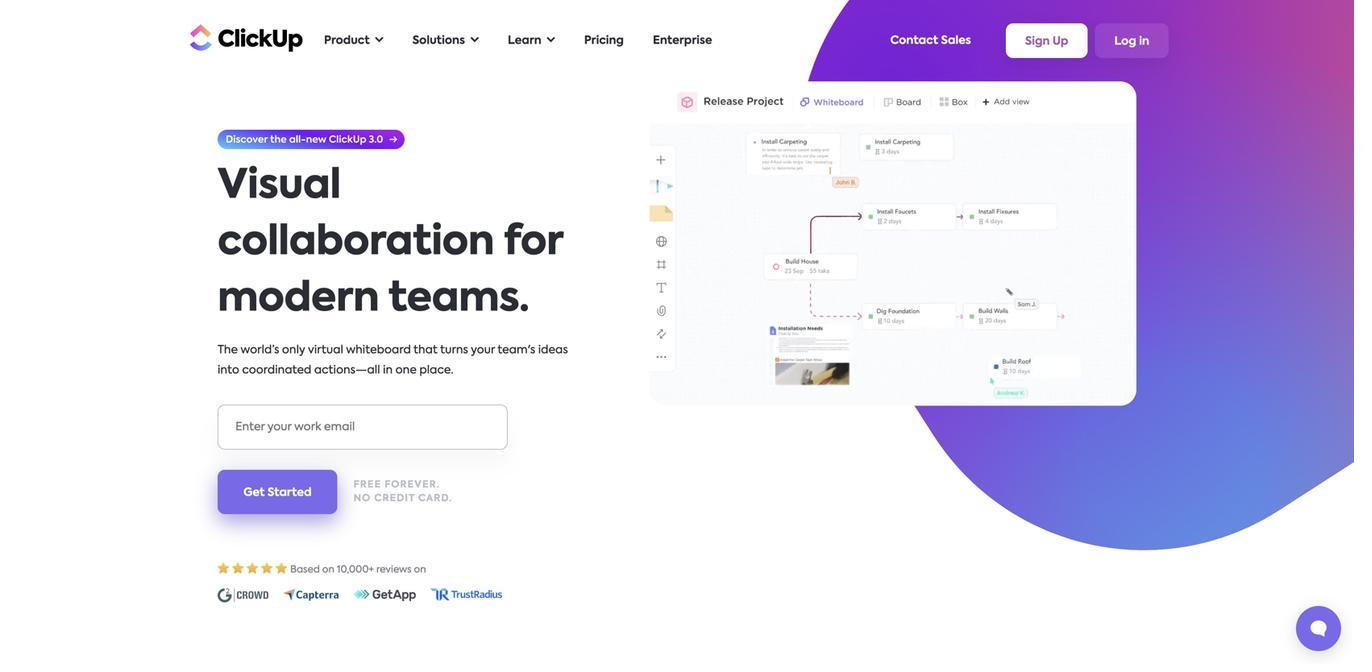 Task type: describe. For each thing, give the bounding box(es) containing it.
get started button
[[218, 470, 338, 515]]

product
[[324, 35, 370, 46]]

log in link
[[1096, 24, 1169, 58]]

credit
[[374, 494, 415, 504]]

clickup image
[[185, 22, 303, 53]]

1 star image from the left
[[232, 563, 244, 574]]

visual
[[218, 167, 341, 207]]

solutions
[[413, 35, 465, 46]]

pricing
[[584, 35, 624, 46]]

modern
[[218, 280, 379, 320]]

started
[[268, 488, 312, 499]]

no
[[354, 494, 371, 504]]

sales
[[942, 35, 972, 46]]

trustradius logo image
[[431, 589, 502, 602]]

pricing link
[[576, 24, 632, 57]]

1 horizontal spatial in
[[1140, 36, 1150, 47]]

visual collaboration for modern teams.
[[218, 167, 563, 320]]

one
[[396, 365, 417, 376]]

only
[[282, 345, 305, 356]]

virtual
[[308, 345, 344, 356]]

learn
[[508, 35, 542, 46]]

free
[[354, 480, 382, 490]]

your
[[471, 345, 495, 356]]

1 on from the left
[[322, 565, 335, 575]]

collaboration
[[218, 223, 494, 264]]

learn button
[[500, 24, 564, 57]]

free forever. no credit card.
[[354, 480, 453, 504]]

for
[[504, 223, 563, 264]]

the world's only virtual whiteboard that turns your team's ideas into coordinated actions—all in one place.
[[218, 345, 568, 376]]

sign up button
[[1006, 24, 1088, 58]]

card.
[[418, 494, 453, 504]]

world's
[[241, 345, 279, 356]]

based
[[290, 565, 320, 575]]

get
[[244, 488, 265, 499]]

team's
[[498, 345, 536, 356]]

2 star image from the left
[[261, 563, 273, 574]]

ideas
[[538, 345, 568, 356]]

forever.
[[385, 480, 440, 490]]

10,000+
[[337, 565, 374, 575]]

in inside the world's only virtual whiteboard that turns your team's ideas into coordinated actions—all in one place.
[[383, 365, 393, 376]]



Task type: vqa. For each thing, say whether or not it's contained in the screenshot.
the right AI
no



Task type: locate. For each thing, give the bounding box(es) containing it.
sign up
[[1026, 36, 1069, 47]]

1 horizontal spatial on
[[414, 565, 426, 575]]

2 horizontal spatial star image
[[276, 563, 288, 574]]

g2crowd logo image
[[218, 589, 269, 603]]

enterprise link
[[645, 24, 721, 57]]

place.
[[420, 365, 454, 376]]

capterra logo image
[[283, 589, 340, 602]]

the
[[218, 345, 238, 356]]

solutions button
[[405, 24, 487, 57]]

discover the all-new clickup 3.0 image
[[218, 130, 405, 149]]

product button
[[316, 24, 392, 57]]

star image
[[218, 563, 230, 574], [261, 563, 273, 574]]

up
[[1053, 36, 1069, 47]]

in
[[1140, 36, 1150, 47], [383, 365, 393, 376]]

0 horizontal spatial star image
[[218, 563, 230, 574]]

3 star image from the left
[[276, 563, 288, 574]]

contact
[[891, 35, 939, 46]]

log in
[[1115, 36, 1150, 47]]

on right the based
[[322, 565, 335, 575]]

into
[[218, 365, 239, 376]]

turns
[[440, 345, 468, 356]]

1 horizontal spatial star image
[[261, 563, 273, 574]]

based on 10,000+ reviews on
[[290, 565, 426, 575]]

actions—all
[[314, 365, 380, 376]]

contact sales link
[[883, 27, 980, 54]]

star image
[[232, 563, 244, 574], [247, 563, 259, 574], [276, 563, 288, 574]]

contact sales
[[891, 35, 972, 46]]

whiteboard
[[346, 345, 411, 356]]

teams.
[[389, 280, 529, 320]]

on
[[322, 565, 335, 575], [414, 565, 426, 575]]

in right log
[[1140, 36, 1150, 47]]

in left one
[[383, 365, 393, 376]]

log
[[1115, 36, 1137, 47]]

1 vertical spatial in
[[383, 365, 393, 376]]

2 on from the left
[[414, 565, 426, 575]]

0 vertical spatial in
[[1140, 36, 1150, 47]]

on right the reviews
[[414, 565, 426, 575]]

that
[[414, 345, 438, 356]]

enterprise
[[653, 35, 713, 46]]

0 horizontal spatial in
[[383, 365, 393, 376]]

0 horizontal spatial on
[[322, 565, 335, 575]]

2 star image from the left
[[247, 563, 259, 574]]

Enter your work email email field
[[218, 405, 508, 450]]

sign
[[1026, 36, 1050, 47]]

coordinated
[[242, 365, 312, 376]]

0 horizontal spatial star image
[[232, 563, 244, 574]]

get started
[[244, 488, 312, 499]]

getapp logo image
[[354, 589, 416, 602]]

1 horizontal spatial star image
[[247, 563, 259, 574]]

reviews
[[377, 565, 412, 575]]

1 star image from the left
[[218, 563, 230, 574]]



